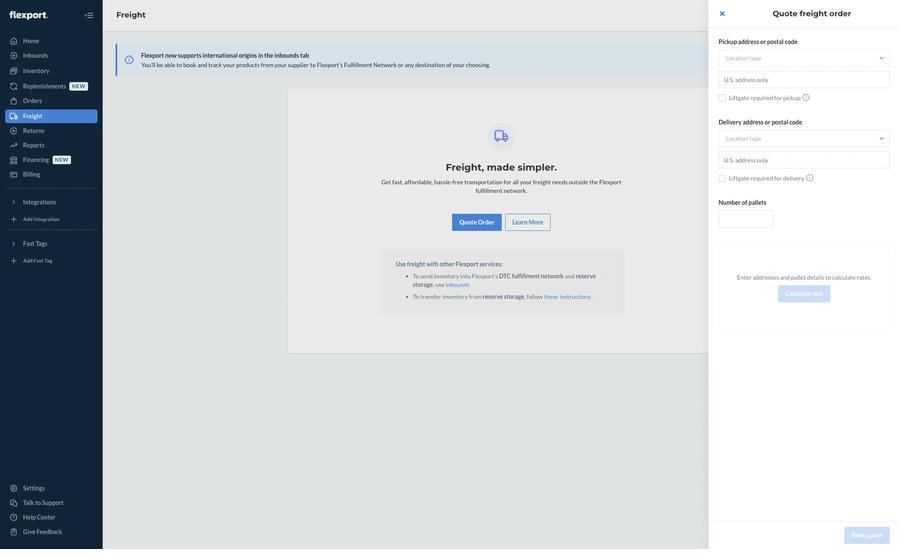 Task type: vqa. For each thing, say whether or not it's contained in the screenshot.
the for for delivery
yes



Task type: describe. For each thing, give the bounding box(es) containing it.
freight
[[800, 9, 828, 18]]

address for pickup
[[739, 38, 759, 45]]

address for delivery
[[743, 119, 764, 126]]

U.S. address only text field
[[719, 71, 890, 88]]

calculate rate
[[786, 290, 824, 298]]

postal for pickup address or postal code
[[768, 38, 784, 45]]

pickup
[[719, 38, 737, 45]]

location for delivery
[[726, 135, 749, 142]]

close image
[[720, 10, 725, 17]]

enter addresses and pallet details to calculate rates.
[[738, 274, 872, 281]]

help center button
[[884, 253, 901, 297]]

pickup
[[784, 94, 801, 101]]

addresses
[[753, 274, 780, 281]]

location for pickup
[[726, 54, 749, 62]]

number of pallets
[[719, 199, 767, 206]]

quote freight order
[[773, 9, 852, 18]]

delivery
[[719, 119, 742, 126]]

liftgate required for pickup
[[729, 94, 801, 101]]

book
[[852, 532, 866, 539]]

required for pickup
[[751, 94, 774, 101]]

liftgate required for delivery
[[729, 175, 805, 182]]

or for pickup
[[761, 38, 767, 45]]

number
[[719, 199, 741, 206]]

book quote
[[852, 532, 883, 539]]

liftgate for liftgate required for delivery
[[729, 175, 750, 182]]

quote
[[867, 532, 883, 539]]

and
[[781, 274, 790, 281]]

order
[[830, 9, 852, 18]]

book quote button
[[845, 527, 890, 545]]

help
[[888, 278, 896, 290]]



Task type: locate. For each thing, give the bounding box(es) containing it.
1 for from the top
[[775, 94, 783, 101]]

type down "pickup address or postal code"
[[750, 54, 762, 62]]

2 for from the top
[[775, 175, 783, 182]]

location type down delivery
[[726, 135, 762, 142]]

address right the pickup
[[739, 38, 759, 45]]

code down quote
[[785, 38, 798, 45]]

liftgate for liftgate required for pickup
[[729, 94, 750, 101]]

for left delivery
[[775, 175, 783, 182]]

1 vertical spatial address
[[743, 119, 764, 126]]

2 type from the top
[[750, 135, 762, 142]]

delivery
[[784, 175, 805, 182]]

1 location type from the top
[[726, 54, 762, 62]]

2 liftgate from the top
[[729, 175, 750, 182]]

quote
[[773, 9, 798, 18]]

0 vertical spatial or
[[761, 38, 767, 45]]

for
[[775, 94, 783, 101], [775, 175, 783, 182]]

required
[[751, 94, 774, 101], [751, 175, 774, 182]]

1 vertical spatial type
[[750, 135, 762, 142]]

2 required from the top
[[751, 175, 774, 182]]

1 vertical spatial location
[[726, 135, 749, 142]]

or for delivery
[[765, 119, 771, 126]]

location type for pickup
[[726, 54, 762, 62]]

0 vertical spatial type
[[750, 54, 762, 62]]

location type
[[726, 54, 762, 62], [726, 135, 762, 142]]

2 location type from the top
[[726, 135, 762, 142]]

None number field
[[719, 211, 774, 228]]

calculate
[[833, 274, 856, 281]]

or right the pickup
[[761, 38, 767, 45]]

1 type from the top
[[750, 54, 762, 62]]

0 vertical spatial location type
[[726, 54, 762, 62]]

for left pickup at the top right of page
[[775, 94, 783, 101]]

of
[[742, 199, 748, 206]]

address right delivery
[[743, 119, 764, 126]]

1 vertical spatial or
[[765, 119, 771, 126]]

location type for delivery
[[726, 135, 762, 142]]

details
[[807, 274, 825, 281]]

delivery address or postal code
[[719, 119, 803, 126]]

postal down quote
[[768, 38, 784, 45]]

calculate rate button
[[779, 286, 831, 303]]

code
[[785, 38, 798, 45], [790, 119, 803, 126]]

2 location from the top
[[726, 135, 749, 142]]

address
[[739, 38, 759, 45], [743, 119, 764, 126]]

location type down "pickup address or postal code"
[[726, 54, 762, 62]]

pickup address or postal code
[[719, 38, 798, 45]]

1 required from the top
[[751, 94, 774, 101]]

type for pickup
[[750, 54, 762, 62]]

to
[[826, 274, 832, 281]]

calculate
[[786, 290, 811, 298]]

postal down pickup at the top right of page
[[772, 119, 789, 126]]

center
[[888, 259, 896, 277]]

pallet
[[792, 274, 806, 281]]

rates.
[[857, 274, 872, 281]]

1 vertical spatial postal
[[772, 119, 789, 126]]

0 vertical spatial address
[[739, 38, 759, 45]]

0 vertical spatial for
[[775, 94, 783, 101]]

0 vertical spatial location
[[726, 54, 749, 62]]

1 location from the top
[[726, 54, 749, 62]]

or
[[761, 38, 767, 45], [765, 119, 771, 126]]

1 vertical spatial required
[[751, 175, 774, 182]]

help center
[[888, 259, 896, 290]]

0 vertical spatial postal
[[768, 38, 784, 45]]

for for pickup
[[775, 94, 783, 101]]

postal for delivery address or postal code
[[772, 119, 789, 126]]

enter
[[738, 274, 752, 281]]

1 liftgate from the top
[[729, 94, 750, 101]]

required up delivery address or postal code
[[751, 94, 774, 101]]

1 vertical spatial for
[[775, 175, 783, 182]]

type for delivery
[[750, 135, 762, 142]]

required up pallets
[[751, 175, 774, 182]]

code down pickup at the top right of page
[[790, 119, 803, 126]]

1 vertical spatial liftgate
[[729, 175, 750, 182]]

0 vertical spatial required
[[751, 94, 774, 101]]

liftgate
[[729, 94, 750, 101], [729, 175, 750, 182]]

pallets
[[749, 199, 767, 206]]

code for delivery address or postal code
[[790, 119, 803, 126]]

0 vertical spatial liftgate
[[729, 94, 750, 101]]

location
[[726, 54, 749, 62], [726, 135, 749, 142]]

location down the pickup
[[726, 54, 749, 62]]

1 vertical spatial code
[[790, 119, 803, 126]]

None checkbox
[[719, 94, 726, 101], [719, 175, 726, 182], [719, 94, 726, 101], [719, 175, 726, 182]]

type down delivery address or postal code
[[750, 135, 762, 142]]

liftgate up number of pallets
[[729, 175, 750, 182]]

1 vertical spatial location type
[[726, 135, 762, 142]]

location down delivery
[[726, 135, 749, 142]]

liftgate up delivery
[[729, 94, 750, 101]]

type
[[750, 54, 762, 62], [750, 135, 762, 142]]

code for pickup address or postal code
[[785, 38, 798, 45]]

or down liftgate required for pickup
[[765, 119, 771, 126]]

0 vertical spatial code
[[785, 38, 798, 45]]

rate
[[812, 290, 824, 298]]

U.S. address only text field
[[719, 152, 890, 169]]

for for delivery
[[775, 175, 783, 182]]

required for delivery
[[751, 175, 774, 182]]

postal
[[768, 38, 784, 45], [772, 119, 789, 126]]



